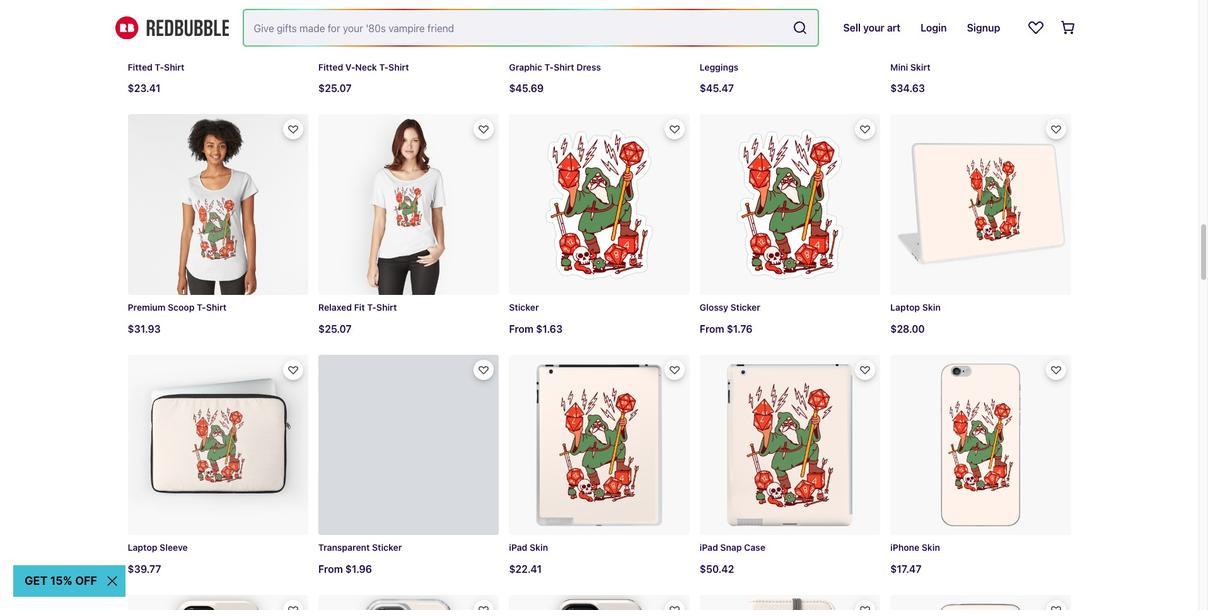 Task type: describe. For each thing, give the bounding box(es) containing it.
$34.63
[[891, 83, 925, 94]]

t- right fit
[[367, 302, 377, 313]]

ipad for $22.41
[[509, 542, 528, 553]]

fitted v-neck t-shirt
[[318, 62, 409, 72]]

1 horizontal spatial sticker
[[509, 302, 539, 313]]

$25.07 for relaxed
[[318, 323, 352, 335]]

$28.00
[[891, 323, 925, 335]]

sleeve
[[160, 542, 188, 553]]

neck
[[355, 62, 377, 72]]

iphone skin
[[891, 542, 940, 553]]

skin for $17.47
[[922, 542, 940, 553]]

t- right scoop
[[197, 302, 206, 313]]

transparent sticker
[[318, 542, 402, 553]]

graphic
[[509, 62, 542, 72]]

premium
[[128, 302, 166, 313]]

glossy
[[700, 302, 728, 313]]

t- right the neck
[[379, 62, 389, 72]]

t- right "graphic"
[[545, 62, 554, 72]]

scoop
[[168, 302, 195, 313]]

shirt right scoop
[[206, 302, 227, 313]]

shirt right fit
[[377, 302, 397, 313]]

from for from $1.63
[[509, 323, 534, 335]]

$23.41
[[128, 83, 160, 94]]

skirt
[[911, 62, 931, 72]]

laptop for $39.77
[[128, 542, 157, 553]]

v-
[[346, 62, 355, 72]]

mini skirt
[[891, 62, 931, 72]]

from $1.76
[[700, 323, 753, 335]]

$25.07 for fitted
[[318, 83, 352, 94]]

$45.69
[[509, 83, 544, 94]]

sticker for from $1.76
[[731, 302, 761, 313]]

shirt right the neck
[[389, 62, 409, 72]]

skin for $22.41
[[530, 542, 548, 553]]

premium scoop t-shirt
[[128, 302, 227, 313]]

from for from $1.76
[[700, 323, 724, 335]]



Task type: locate. For each thing, give the bounding box(es) containing it.
ipad skin
[[509, 542, 548, 553]]

$25.07 down relaxed
[[318, 323, 352, 335]]

ipad
[[509, 542, 528, 553], [700, 542, 718, 553]]

1 horizontal spatial ipad
[[700, 542, 718, 553]]

$1.76
[[727, 323, 753, 335]]

skin up $22.41
[[530, 542, 548, 553]]

skin for $28.00
[[923, 302, 941, 313]]

1 vertical spatial laptop
[[128, 542, 157, 553]]

relaxed
[[318, 302, 352, 313]]

from down transparent at left bottom
[[318, 564, 343, 575]]

$1.96
[[345, 564, 372, 575]]

transparent
[[318, 542, 370, 553]]

$45.47
[[700, 83, 734, 94]]

laptop up the '$39.77'
[[128, 542, 157, 553]]

$1.63
[[536, 323, 563, 335]]

1 ipad from the left
[[509, 542, 528, 553]]

sticker up $1.96
[[372, 542, 402, 553]]

skin right iphone
[[922, 542, 940, 553]]

sticker up the from $1.63 on the left bottom of page
[[509, 302, 539, 313]]

iphone
[[891, 542, 920, 553]]

1 horizontal spatial fitted
[[318, 62, 343, 72]]

1 horizontal spatial from
[[509, 323, 534, 335]]

2 horizontal spatial from
[[700, 323, 724, 335]]

shirt down redbubble logo
[[164, 62, 185, 72]]

$39.77
[[128, 564, 161, 575]]

skin
[[923, 302, 941, 313], [530, 542, 548, 553], [922, 542, 940, 553]]

ipad snap case
[[700, 542, 766, 553]]

sticker up $1.76
[[731, 302, 761, 313]]

shirt
[[164, 62, 185, 72], [554, 62, 574, 72], [389, 62, 409, 72], [206, 302, 227, 313], [377, 302, 397, 313]]

0 horizontal spatial laptop
[[128, 542, 157, 553]]

$25.07 down v-
[[318, 83, 352, 94]]

relaxed fit t-shirt
[[318, 302, 397, 313]]

leggings
[[700, 62, 739, 72]]

2 fitted from the left
[[318, 62, 343, 72]]

2 horizontal spatial sticker
[[731, 302, 761, 313]]

from $1.63
[[509, 323, 563, 335]]

$31.93
[[128, 323, 161, 335]]

fitted t-shirt
[[128, 62, 185, 72]]

$22.41
[[509, 564, 542, 575]]

$50.42
[[700, 564, 734, 575]]

from left $1.63 on the bottom left of page
[[509, 323, 534, 335]]

from down the glossy
[[700, 323, 724, 335]]

0 vertical spatial $25.07
[[318, 83, 352, 94]]

sticker for from $1.96
[[372, 542, 402, 553]]

1 $25.07 from the top
[[318, 83, 352, 94]]

shirt left dress in the top left of the page
[[554, 62, 574, 72]]

laptop for $28.00
[[891, 302, 920, 313]]

t-
[[155, 62, 164, 72], [545, 62, 554, 72], [379, 62, 389, 72], [197, 302, 206, 313], [367, 302, 377, 313]]

fitted
[[128, 62, 153, 72], [318, 62, 343, 72]]

1 fitted from the left
[[128, 62, 153, 72]]

None field
[[244, 10, 818, 45]]

1 horizontal spatial laptop
[[891, 302, 920, 313]]

fitted for $25.07
[[318, 62, 343, 72]]

2 $25.07 from the top
[[318, 323, 352, 335]]

fitted for $23.41
[[128, 62, 153, 72]]

graphic t-shirt dress
[[509, 62, 601, 72]]

ipad left the snap
[[700, 542, 718, 553]]

Search term search field
[[244, 10, 788, 45]]

$17.47
[[891, 564, 922, 575]]

0 horizontal spatial sticker
[[372, 542, 402, 553]]

fit
[[354, 302, 365, 313]]

case
[[744, 542, 766, 553]]

t- up $23.41
[[155, 62, 164, 72]]

from
[[509, 323, 534, 335], [700, 323, 724, 335], [318, 564, 343, 575]]

fitted up $23.41
[[128, 62, 153, 72]]

from for from $1.96
[[318, 564, 343, 575]]

laptop skin
[[891, 302, 941, 313]]

glossy sticker
[[700, 302, 761, 313]]

mini
[[891, 62, 908, 72]]

fitted left v-
[[318, 62, 343, 72]]

laptop sleeve
[[128, 542, 188, 553]]

snap
[[721, 542, 742, 553]]

sticker
[[509, 302, 539, 313], [731, 302, 761, 313], [372, 542, 402, 553]]

$25.07
[[318, 83, 352, 94], [318, 323, 352, 335]]

2 ipad from the left
[[700, 542, 718, 553]]

laptop up $28.00
[[891, 302, 920, 313]]

skin up $28.00
[[923, 302, 941, 313]]

1 vertical spatial $25.07
[[318, 323, 352, 335]]

from $1.96
[[318, 564, 372, 575]]

redbubble logo image
[[115, 16, 229, 39]]

0 vertical spatial laptop
[[891, 302, 920, 313]]

dress
[[577, 62, 601, 72]]

ipad up $22.41
[[509, 542, 528, 553]]

0 horizontal spatial ipad
[[509, 542, 528, 553]]

0 horizontal spatial from
[[318, 564, 343, 575]]

ipad for $50.42
[[700, 542, 718, 553]]

laptop
[[891, 302, 920, 313], [128, 542, 157, 553]]

0 horizontal spatial fitted
[[128, 62, 153, 72]]



Task type: vqa. For each thing, say whether or not it's contained in the screenshot.
iPad Skin
yes



